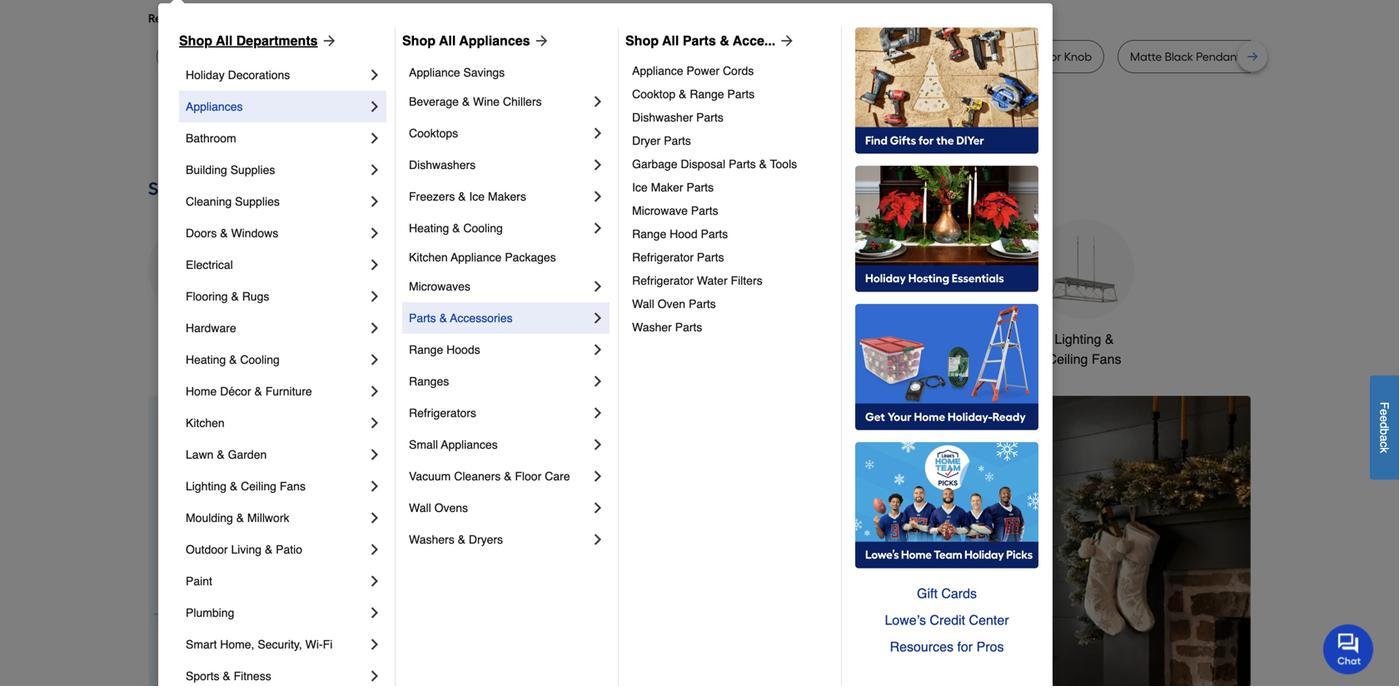 Task type: locate. For each thing, give the bounding box(es) containing it.
pendant up power
[[690, 50, 735, 64]]

smart home, security, wi-fi link
[[186, 629, 367, 661]]

pendant right matte
[[1197, 50, 1241, 64]]

ice inside ice maker parts link
[[632, 181, 648, 194]]

building
[[186, 163, 227, 177]]

parts inside dishwasher parts link
[[697, 111, 724, 124]]

25 days of deals. don't miss deals every day. same-day delivery on in-stock orders placed by 2 p m. image
[[148, 396, 417, 687]]

chevron right image for range hoods
[[590, 342, 607, 358]]

heating & cooling link down makers
[[409, 212, 590, 244]]

0 vertical spatial outdoor
[[657, 332, 705, 347]]

1 vertical spatial smart
[[186, 638, 217, 652]]

0 horizontal spatial all
[[216, 33, 233, 48]]

0 vertical spatial range
[[690, 87, 724, 101]]

heating & cooling link up furniture
[[186, 344, 367, 376]]

all down recommended searches for you heading
[[663, 33, 679, 48]]

all for parts
[[663, 33, 679, 48]]

1 vertical spatial supplies
[[235, 195, 280, 208]]

1 horizontal spatial cooling
[[464, 222, 503, 235]]

kitchen left faucets
[[530, 332, 575, 347]]

ice left maker
[[632, 181, 648, 194]]

parts down recommended searches for you heading
[[683, 33, 716, 48]]

appliances
[[459, 33, 530, 48], [186, 100, 243, 113], [166, 332, 231, 347], [441, 438, 498, 452]]

1 horizontal spatial wall
[[632, 297, 655, 311]]

heating & cooling for bottom heating & cooling link
[[186, 353, 280, 367]]

parts up christmas
[[409, 312, 436, 325]]

refrigerator for refrigerator parts
[[632, 251, 694, 264]]

home inside button
[[960, 332, 996, 347]]

chevron right image for sports & fitness
[[367, 668, 383, 685]]

1 vertical spatial decorations
[[416, 352, 487, 367]]

chevron right image for beverage & wine chillers
[[590, 93, 607, 110]]

1 refrigerator from the top
[[632, 251, 694, 264]]

pendant
[[690, 50, 735, 64], [1197, 50, 1241, 64]]

f e e d b a c k
[[1379, 402, 1392, 453]]

1 horizontal spatial lighting
[[1055, 332, 1102, 347]]

1 horizontal spatial home
[[960, 332, 996, 347]]

refrigerator parts
[[632, 251, 724, 264]]

chevron right image for lawn & garden
[[367, 447, 383, 463]]

1 horizontal spatial all
[[439, 33, 456, 48]]

chevron right image for small appliances
[[590, 437, 607, 453]]

dryer
[[632, 134, 661, 147]]

1 horizontal spatial outdoor
[[657, 332, 705, 347]]

fans
[[1092, 352, 1122, 367], [280, 480, 306, 493]]

appliance power cords
[[632, 64, 754, 77]]

center
[[969, 613, 1009, 628]]

light left cluster
[[1244, 50, 1271, 64]]

red light fixture
[[564, 50, 652, 64]]

flooring & rugs link
[[186, 281, 367, 312]]

1 e from the top
[[1379, 409, 1392, 416]]

kitchen up microwaves
[[409, 251, 448, 264]]

smart home, security, wi-fi
[[186, 638, 333, 652]]

0 vertical spatial tools
[[770, 157, 798, 171]]

light right foyer
[[393, 50, 420, 64]]

acce...
[[733, 33, 776, 48]]

2 vertical spatial kitchen
[[186, 417, 225, 430]]

1 vertical spatial lighting & ceiling fans
[[186, 480, 306, 493]]

heating & cooling down freezers & ice makers
[[409, 222, 503, 235]]

0 vertical spatial cooling
[[464, 222, 503, 235]]

heating & cooling
[[409, 222, 503, 235], [186, 353, 280, 367]]

0 horizontal spatial shop
[[179, 33, 212, 48]]

building supplies
[[186, 163, 275, 177]]

chevron right image for wall ovens
[[590, 500, 607, 517]]

parts down dishwasher parts
[[664, 134, 691, 147]]

patio
[[276, 543, 303, 557]]

0 vertical spatial heating & cooling
[[409, 222, 503, 235]]

filters
[[731, 274, 763, 287]]

shop all parts & acce... link
[[626, 31, 796, 51]]

range hood parts
[[632, 227, 728, 241]]

range hoods link
[[409, 334, 590, 366]]

1 horizontal spatial kitchen
[[409, 251, 448, 264]]

1 vertical spatial kitchen
[[530, 332, 575, 347]]

all down recommended searches for you at the top left of page
[[216, 33, 233, 48]]

0 vertical spatial refrigerator
[[632, 251, 694, 264]]

kitchen inside button
[[530, 332, 575, 347]]

0 horizontal spatial kitchen
[[186, 417, 225, 430]]

cleaning supplies
[[186, 195, 280, 208]]

1 horizontal spatial black
[[1165, 50, 1194, 64]]

departments
[[236, 33, 318, 48]]

1 vertical spatial heating
[[186, 353, 226, 367]]

cooling up the kitchen appliance packages
[[464, 222, 503, 235]]

range for hood
[[632, 227, 667, 241]]

heating down 'freezers'
[[409, 222, 449, 235]]

range down microwave
[[632, 227, 667, 241]]

e up d
[[1379, 409, 1392, 416]]

chevron right image for doors & windows
[[367, 225, 383, 242]]

50 percent off all artificial christmas trees, holiday lights and more. image
[[444, 396, 1251, 687]]

shop 25 days of deals by category image
[[148, 175, 1251, 203]]

1 vertical spatial range
[[632, 227, 667, 241]]

disposal
[[681, 157, 726, 171]]

arrow right image
[[530, 32, 550, 49], [776, 32, 796, 49], [1221, 542, 1237, 559]]

0 horizontal spatial pendant
[[690, 50, 735, 64]]

0 horizontal spatial tools
[[709, 332, 740, 347]]

tools up equipment
[[709, 332, 740, 347]]

smart inside smart home button
[[921, 332, 956, 347]]

2 shop from the left
[[402, 33, 436, 48]]

home
[[960, 332, 996, 347], [186, 385, 217, 398]]

range hoods
[[409, 343, 480, 357]]

all for appliances
[[439, 33, 456, 48]]

cooktop & range parts
[[632, 87, 755, 101]]

lighting inside lighting & ceiling fans
[[1055, 332, 1102, 347]]

1 horizontal spatial bathroom
[[803, 332, 860, 347]]

supplies for cleaning supplies
[[235, 195, 280, 208]]

0 horizontal spatial wall
[[409, 502, 431, 515]]

0 horizontal spatial bathroom
[[186, 132, 236, 145]]

0 vertical spatial lighting & ceiling fans
[[1048, 332, 1122, 367]]

outdoor living & patio link
[[186, 534, 367, 566]]

parts inside garbage disposal parts & tools "link"
[[729, 157, 756, 171]]

arrow left image
[[458, 542, 475, 559]]

parts inside the wall oven parts link
[[689, 297, 716, 311]]

0 vertical spatial decorations
[[228, 68, 290, 82]]

outdoor down 'moulding'
[[186, 543, 228, 557]]

0 horizontal spatial range
[[409, 343, 443, 357]]

freezers & ice makers link
[[409, 181, 590, 212]]

matte
[[1131, 50, 1162, 64]]

1 horizontal spatial heating
[[409, 222, 449, 235]]

smart
[[921, 332, 956, 347], [186, 638, 217, 652]]

0 horizontal spatial cooling
[[240, 353, 280, 367]]

parts down "wall oven parts"
[[675, 321, 703, 334]]

cooling up the home décor & furniture
[[240, 353, 280, 367]]

chevron right image
[[590, 125, 607, 142], [367, 162, 383, 178], [590, 188, 607, 205], [590, 278, 607, 295], [590, 310, 607, 327], [590, 342, 607, 358], [367, 352, 383, 368], [590, 437, 607, 453], [367, 447, 383, 463], [590, 468, 607, 485], [367, 510, 383, 527], [590, 532, 607, 548], [367, 573, 383, 590], [367, 637, 383, 653]]

2 black from the left
[[1165, 50, 1194, 64]]

1 horizontal spatial heating & cooling
[[409, 222, 503, 235]]

cooling
[[464, 222, 503, 235], [240, 353, 280, 367]]

beverage & wine chillers
[[409, 95, 542, 108]]

parts down disposal
[[687, 181, 714, 194]]

2 all from the left
[[439, 33, 456, 48]]

0 vertical spatial kitchen
[[409, 251, 448, 264]]

0 horizontal spatial lighting
[[186, 480, 227, 493]]

small appliances link
[[409, 429, 590, 461]]

1 horizontal spatial lighting & ceiling fans
[[1048, 332, 1122, 367]]

chevron right image for holiday decorations
[[367, 67, 383, 83]]

appliances up the black faucet
[[459, 33, 530, 48]]

0 vertical spatial smart
[[921, 332, 956, 347]]

0 vertical spatial ceiling
[[1048, 352, 1089, 367]]

dishwashers
[[409, 158, 476, 172]]

0 vertical spatial heating
[[409, 222, 449, 235]]

parts up refrigerator parts link
[[701, 227, 728, 241]]

0 vertical spatial lighting
[[1055, 332, 1102, 347]]

heating & cooling up décor
[[186, 353, 280, 367]]

all up appliance savings
[[439, 33, 456, 48]]

outdoor for outdoor tools & equipment
[[657, 332, 705, 347]]

paint
[[186, 575, 212, 588]]

1 horizontal spatial arrow right image
[[776, 32, 796, 49]]

heating for bottom heating & cooling link
[[186, 353, 226, 367]]

tools down dryer parts link
[[770, 157, 798, 171]]

0 vertical spatial home
[[960, 332, 996, 347]]

outdoor living & patio
[[186, 543, 303, 557]]

chevron right image for heating & cooling
[[590, 220, 607, 237]]

kitchen up lawn
[[186, 417, 225, 430]]

1 horizontal spatial heating & cooling link
[[409, 212, 590, 244]]

resources for pros link
[[856, 634, 1039, 661]]

& inside outdoor tools & equipment
[[744, 332, 753, 347]]

light down acce...
[[738, 50, 765, 64]]

chevron right image
[[367, 67, 383, 83], [590, 93, 607, 110], [367, 98, 383, 115], [367, 130, 383, 147], [590, 157, 607, 173], [367, 193, 383, 210], [590, 220, 607, 237], [367, 225, 383, 242], [367, 257, 383, 273], [367, 288, 383, 305], [367, 320, 383, 337], [590, 373, 607, 390], [367, 383, 383, 400], [590, 405, 607, 422], [367, 415, 383, 432], [367, 478, 383, 495], [590, 500, 607, 517], [367, 542, 383, 558], [367, 605, 383, 622], [367, 668, 383, 685]]

uolfin
[[169, 50, 200, 64]]

appliance up microwaves link
[[451, 251, 502, 264]]

outdoor up equipment
[[657, 332, 705, 347]]

security,
[[258, 638, 302, 652]]

f
[[1379, 402, 1392, 409]]

1 horizontal spatial decorations
[[416, 352, 487, 367]]

lighting & ceiling fans button
[[1035, 220, 1135, 369]]

chevron right image for freezers & ice makers
[[590, 188, 607, 205]]

4 light from the left
[[738, 50, 765, 64]]

shop for shop all parts & acce...
[[626, 33, 659, 48]]

decorations inside button
[[416, 352, 487, 367]]

ranges link
[[409, 366, 590, 397]]

shop up fixture
[[626, 33, 659, 48]]

parts down 'cords'
[[728, 87, 755, 101]]

kitchen link
[[186, 407, 367, 439]]

3 shop from the left
[[626, 33, 659, 48]]

wall up washer
[[632, 297, 655, 311]]

2 refrigerator from the top
[[632, 274, 694, 287]]

island
[[829, 50, 861, 64]]

for left pros
[[958, 639, 973, 655]]

chevron right image for building supplies
[[367, 162, 383, 178]]

refrigerator water filters
[[632, 274, 763, 287]]

shop all appliances
[[402, 33, 530, 48]]

outdoor inside 'link'
[[186, 543, 228, 557]]

parts up water
[[697, 251, 724, 264]]

chevron right image for bathroom
[[367, 130, 383, 147]]

doors & windows
[[186, 227, 279, 240]]

refrigerator down range hood parts
[[632, 251, 694, 264]]

arrow right image for shop all appliances
[[530, 32, 550, 49]]

c
[[1379, 442, 1392, 447]]

scroll to item #2 image
[[803, 658, 843, 664]]

decorations down christmas
[[416, 352, 487, 367]]

parts inside the washer parts link
[[675, 321, 703, 334]]

0 horizontal spatial outdoor
[[186, 543, 228, 557]]

parts down cooktop & range parts
[[697, 111, 724, 124]]

bathroom
[[186, 132, 236, 145], [803, 332, 860, 347]]

appliances down flooring
[[166, 332, 231, 347]]

ice left makers
[[469, 190, 485, 203]]

black
[[458, 50, 487, 64], [1165, 50, 1194, 64]]

1 vertical spatial bathroom
[[803, 332, 860, 347]]

1 vertical spatial wall
[[409, 502, 431, 515]]

1 vertical spatial tools
[[709, 332, 740, 347]]

parts down dryer parts link
[[729, 157, 756, 171]]

holiday decorations link
[[186, 59, 367, 91]]

k
[[1379, 447, 1392, 453]]

interior
[[996, 50, 1033, 64]]

get your home holiday-ready. image
[[856, 304, 1039, 431]]

black down shop all appliances
[[458, 50, 487, 64]]

1 vertical spatial refrigerator
[[632, 274, 694, 287]]

smart home
[[921, 332, 996, 347]]

lowe's wishes you and your family a happy hanukkah. image
[[148, 117, 1251, 158]]

0 vertical spatial supplies
[[231, 163, 275, 177]]

shop up foyer light
[[402, 33, 436, 48]]

heating & cooling link
[[409, 212, 590, 244], [186, 344, 367, 376]]

3 light from the left
[[587, 50, 614, 64]]

smart home button
[[908, 220, 1008, 349]]

kitchen for kitchen faucets
[[530, 332, 575, 347]]

tools inside "link"
[[770, 157, 798, 171]]

0 horizontal spatial arrow right image
[[530, 32, 550, 49]]

0 horizontal spatial black
[[458, 50, 487, 64]]

arrow right image inside shop all parts & acce... link
[[776, 32, 796, 49]]

1 horizontal spatial tools
[[770, 157, 798, 171]]

0 horizontal spatial home
[[186, 385, 217, 398]]

2 horizontal spatial kitchen
[[530, 332, 575, 347]]

moulding & millwork link
[[186, 502, 367, 534]]

garbage disposal parts & tools link
[[632, 152, 830, 176]]

all for departments
[[216, 33, 233, 48]]

0 horizontal spatial heating & cooling
[[186, 353, 280, 367]]

parts down shop 25 days of deals by category image
[[691, 204, 719, 217]]

range up ranges
[[409, 343, 443, 357]]

1 vertical spatial home
[[186, 385, 217, 398]]

ice maker parts
[[632, 181, 714, 194]]

2 vertical spatial range
[[409, 343, 443, 357]]

refrigerator up oven
[[632, 274, 694, 287]]

smart inside smart home, security, wi-fi link
[[186, 638, 217, 652]]

savings
[[464, 66, 505, 79]]

fans inside button
[[1092, 352, 1122, 367]]

outdoor inside outdoor tools & equipment
[[657, 332, 705, 347]]

for left you
[[282, 11, 297, 25]]

1 horizontal spatial shop
[[402, 33, 436, 48]]

chevron right image for outdoor living & patio
[[367, 542, 383, 558]]

0 vertical spatial fans
[[1092, 352, 1122, 367]]

microwave parts
[[632, 204, 719, 217]]

1 horizontal spatial range
[[632, 227, 667, 241]]

1 horizontal spatial smart
[[921, 332, 956, 347]]

chevron right image for cooktops
[[590, 125, 607, 142]]

wall ovens
[[409, 502, 468, 515]]

appliance savings link
[[409, 59, 607, 86]]

doors
[[186, 227, 217, 240]]

& inside lighting & ceiling fans
[[1106, 332, 1114, 347]]

1 vertical spatial heating & cooling
[[186, 353, 280, 367]]

supplies up cleaning supplies
[[231, 163, 275, 177]]

supplies up windows
[[235, 195, 280, 208]]

range down power
[[690, 87, 724, 101]]

2 horizontal spatial range
[[690, 87, 724, 101]]

electrical
[[186, 258, 233, 272]]

0 horizontal spatial heating
[[186, 353, 226, 367]]

decorations for christmas
[[416, 352, 487, 367]]

0 horizontal spatial smart
[[186, 638, 217, 652]]

light for pendant light for kitchen island
[[738, 50, 765, 64]]

1 vertical spatial lighting
[[186, 480, 227, 493]]

shop up uolfin
[[179, 33, 212, 48]]

light right red
[[587, 50, 614, 64]]

0 vertical spatial heating & cooling link
[[409, 212, 590, 244]]

0 horizontal spatial ice
[[469, 190, 485, 203]]

1 horizontal spatial ceiling
[[1048, 352, 1089, 367]]

2 horizontal spatial shop
[[626, 33, 659, 48]]

smart for smart home, security, wi-fi
[[186, 638, 217, 652]]

decorations down light for ceiling
[[228, 68, 290, 82]]

chevron right image for smart home, security, wi-fi
[[367, 637, 383, 653]]

lighting & ceiling fans link
[[186, 471, 367, 502]]

light down the 'shop all departments'
[[238, 50, 265, 64]]

1 horizontal spatial pendant
[[1197, 50, 1241, 64]]

fi
[[323, 638, 333, 652]]

black right matte
[[1165, 50, 1194, 64]]

fixture
[[617, 50, 652, 64]]

parts inside shop all parts & acce... link
[[683, 33, 716, 48]]

0 vertical spatial wall
[[632, 297, 655, 311]]

1 shop from the left
[[179, 33, 212, 48]]

shop for shop all appliances
[[402, 33, 436, 48]]

refrigerator parts link
[[632, 246, 830, 269]]

credit
[[930, 613, 966, 628]]

appliance up "beverage"
[[409, 66, 460, 79]]

appliance
[[632, 64, 684, 77], [409, 66, 460, 79], [451, 251, 502, 264]]

tools inside outdoor tools & equipment
[[709, 332, 740, 347]]

e
[[1379, 409, 1392, 416], [1379, 416, 1392, 422]]

3 all from the left
[[663, 33, 679, 48]]

for down acce...
[[767, 50, 784, 64]]

wall ovens link
[[409, 492, 590, 524]]

wi-
[[306, 638, 323, 652]]

lighting & ceiling fans inside button
[[1048, 332, 1122, 367]]

1 horizontal spatial ice
[[632, 181, 648, 194]]

arrow right image for shop all parts & acce...
[[776, 32, 796, 49]]

arrow right image inside "shop all appliances" link
[[530, 32, 550, 49]]

0 horizontal spatial ceiling
[[241, 480, 277, 493]]

tools
[[770, 157, 798, 171], [709, 332, 740, 347]]

1 horizontal spatial fans
[[1092, 352, 1122, 367]]

0 vertical spatial bathroom
[[186, 132, 236, 145]]

wall left ovens
[[409, 502, 431, 515]]

moulding & millwork
[[186, 512, 290, 525]]

0 horizontal spatial heating & cooling link
[[186, 344, 367, 376]]

1 vertical spatial fans
[[280, 480, 306, 493]]

1 vertical spatial cooling
[[240, 353, 280, 367]]

appliance up cooktop
[[632, 64, 684, 77]]

microwave parts link
[[632, 199, 830, 222]]

2 horizontal spatial arrow right image
[[1221, 542, 1237, 559]]

5 light from the left
[[1244, 50, 1271, 64]]

1 all from the left
[[216, 33, 233, 48]]

2 light from the left
[[393, 50, 420, 64]]

chevron right image for hardware
[[367, 320, 383, 337]]

light for foyer light
[[393, 50, 420, 64]]

2 horizontal spatial all
[[663, 33, 679, 48]]

e up b
[[1379, 416, 1392, 422]]

washer parts link
[[632, 316, 830, 339]]

parts down refrigerator water filters
[[689, 297, 716, 311]]

1 vertical spatial outdoor
[[186, 543, 228, 557]]

0 horizontal spatial decorations
[[228, 68, 290, 82]]

heating down hardware
[[186, 353, 226, 367]]



Task type: vqa. For each thing, say whether or not it's contained in the screenshot.
right As
no



Task type: describe. For each thing, give the bounding box(es) containing it.
cleaners
[[454, 470, 501, 483]]

garbage disposal parts & tools
[[632, 157, 798, 171]]

dryers
[[469, 533, 503, 547]]

light for ceiling
[[238, 50, 324, 64]]

care
[[545, 470, 570, 483]]

lowe's home team holiday picks. image
[[856, 442, 1039, 569]]

wall for wall ovens
[[409, 502, 431, 515]]

0 horizontal spatial fans
[[280, 480, 306, 493]]

ice inside freezers & ice makers link
[[469, 190, 485, 203]]

supplies for building supplies
[[231, 163, 275, 177]]

chevron right image for paint
[[367, 573, 383, 590]]

find gifts for the diyer. image
[[856, 27, 1039, 154]]

parts & accessories
[[409, 312, 513, 325]]

parts & accessories link
[[409, 302, 590, 334]]

dryer parts
[[632, 134, 691, 147]]

chevron right image for parts & accessories
[[590, 310, 607, 327]]

chevron right image for moulding & millwork
[[367, 510, 383, 527]]

smart for smart home
[[921, 332, 956, 347]]

ice maker parts link
[[632, 176, 830, 199]]

appliances up cleaners
[[441, 438, 498, 452]]

fitness
[[234, 670, 271, 683]]

dishwasher
[[632, 111, 693, 124]]

parts inside refrigerator parts link
[[697, 251, 724, 264]]

range hood parts link
[[632, 222, 830, 246]]

knob
[[1065, 50, 1092, 64]]

chevron right image for electrical
[[367, 257, 383, 273]]

faucet
[[490, 50, 526, 64]]

0 horizontal spatial lighting & ceiling fans
[[186, 480, 306, 493]]

home décor & furniture link
[[186, 376, 367, 407]]

ovens
[[435, 502, 468, 515]]

dryer parts link
[[632, 129, 830, 152]]

2 e from the top
[[1379, 416, 1392, 422]]

for inside resources for pros link
[[958, 639, 973, 655]]

christmas decorations button
[[402, 220, 502, 369]]

chevron right image for cleaning supplies
[[367, 193, 383, 210]]

sports
[[186, 670, 220, 683]]

chevron right image for kitchen
[[367, 415, 383, 432]]

cleaning supplies link
[[186, 186, 367, 217]]

microwave
[[632, 204, 688, 217]]

chevron right image for plumbing
[[367, 605, 383, 622]]

pros
[[977, 639, 1004, 655]]

freezers
[[409, 190, 455, 203]]

vacuum
[[409, 470, 451, 483]]

appliance power cords link
[[632, 59, 830, 82]]

chevron right image for refrigerators
[[590, 405, 607, 422]]

doors & windows link
[[186, 217, 367, 249]]

beverage
[[409, 95, 459, 108]]

appliance for appliances
[[409, 66, 460, 79]]

chat invite button image
[[1324, 624, 1375, 675]]

matte black pendant light cluster
[[1131, 50, 1311, 64]]

for inside recommended searches for you heading
[[282, 11, 297, 25]]

appliances inside "button"
[[166, 332, 231, 347]]

1 pendant from the left
[[690, 50, 735, 64]]

oven
[[658, 297, 686, 311]]

chevron right image for flooring & rugs
[[367, 288, 383, 305]]

christmas decorations
[[416, 332, 487, 367]]

chevron right image for washers & dryers
[[590, 532, 607, 548]]

plumbing link
[[186, 597, 367, 629]]

decorations for holiday
[[228, 68, 290, 82]]

hood
[[670, 227, 698, 241]]

bathroom button
[[782, 220, 882, 349]]

kitchen for kitchen appliance packages
[[409, 251, 448, 264]]

faucets
[[579, 332, 626, 347]]

shop for shop all departments
[[179, 33, 212, 48]]

parts inside dryer parts link
[[664, 134, 691, 147]]

washers
[[409, 533, 455, 547]]

refrigerator for refrigerator water filters
[[632, 274, 694, 287]]

1 black from the left
[[458, 50, 487, 64]]

holiday hosting essentials. image
[[856, 166, 1039, 292]]

chevron right image for microwaves
[[590, 278, 607, 295]]

foyer
[[362, 50, 390, 64]]

refrigerators
[[409, 407, 477, 420]]

gift
[[917, 586, 938, 602]]

chevron right image for appliances
[[367, 98, 383, 115]]

wall oven parts link
[[632, 292, 830, 316]]

chevron right image for ranges
[[590, 373, 607, 390]]

range for hoods
[[409, 343, 443, 357]]

cleaning
[[186, 195, 232, 208]]

parts inside the microwave parts link
[[691, 204, 719, 217]]

resources
[[890, 639, 954, 655]]

electrical link
[[186, 249, 367, 281]]

plumbing
[[186, 607, 234, 620]]

appliance savings
[[409, 66, 505, 79]]

shop all departments link
[[179, 31, 338, 51]]

light for red light fixture
[[587, 50, 614, 64]]

1 vertical spatial ceiling
[[241, 480, 277, 493]]

bathroom inside button
[[803, 332, 860, 347]]

chevron right image for lighting & ceiling fans
[[367, 478, 383, 495]]

arrow right image
[[318, 32, 338, 49]]

microwaves link
[[409, 271, 590, 302]]

refrigerators link
[[409, 397, 590, 429]]

accessories
[[450, 312, 513, 325]]

chevron right image for heating & cooling
[[367, 352, 383, 368]]

hoods
[[447, 343, 480, 357]]

1 light from the left
[[238, 50, 265, 64]]

appliances button
[[148, 220, 248, 349]]

wall for wall oven parts
[[632, 297, 655, 311]]

& inside "link"
[[759, 157, 767, 171]]

millwork
[[247, 512, 290, 525]]

parts inside cooktop & range parts link
[[728, 87, 755, 101]]

outdoor for outdoor living & patio
[[186, 543, 228, 557]]

cluster
[[1274, 50, 1311, 64]]

recommended searches for you heading
[[148, 10, 1251, 27]]

door
[[1036, 50, 1062, 64]]

cooktops link
[[409, 117, 590, 149]]

appliances link
[[186, 91, 367, 122]]

washers & dryers
[[409, 533, 503, 547]]

2 pendant from the left
[[1197, 50, 1241, 64]]

ceiling
[[287, 50, 324, 64]]

appliances down 'holiday'
[[186, 100, 243, 113]]

refrigerator water filters link
[[632, 269, 830, 292]]

searches
[[231, 11, 280, 25]]

equipment
[[673, 352, 737, 367]]

parts inside ice maker parts link
[[687, 181, 714, 194]]

wall oven parts
[[632, 297, 716, 311]]

moulding
[[186, 512, 233, 525]]

heating & cooling for the top heating & cooling link
[[409, 222, 503, 235]]

chevron right image for home décor & furniture
[[367, 383, 383, 400]]

pendant light for kitchen island
[[690, 50, 861, 64]]

parts inside parts & accessories link
[[409, 312, 436, 325]]

cards
[[942, 586, 977, 602]]

washer
[[632, 321, 672, 334]]

lowe's credit center
[[885, 613, 1009, 628]]

b
[[1379, 429, 1392, 435]]

black faucet
[[458, 50, 526, 64]]

lowe's
[[885, 613, 926, 628]]

paint link
[[186, 566, 367, 597]]

flooring
[[186, 290, 228, 303]]

lawn & garden
[[186, 448, 267, 462]]

christmas
[[422, 332, 482, 347]]

interior door knob
[[996, 50, 1092, 64]]

parts inside range hood parts link
[[701, 227, 728, 241]]

a
[[1379, 435, 1392, 442]]

packages
[[505, 251, 556, 264]]

1 vertical spatial heating & cooling link
[[186, 344, 367, 376]]

appliance for parts
[[632, 64, 684, 77]]

furniture
[[266, 385, 312, 398]]

heating for the top heating & cooling link
[[409, 222, 449, 235]]

lawn
[[186, 448, 214, 462]]

chevron right image for dishwashers
[[590, 157, 607, 173]]

chevron right image for vacuum cleaners & floor care
[[590, 468, 607, 485]]

power
[[687, 64, 720, 77]]

ceiling inside lighting & ceiling fans
[[1048, 352, 1089, 367]]

cooktop & range parts link
[[632, 82, 830, 106]]

makers
[[488, 190, 526, 203]]

for down the departments
[[268, 50, 284, 64]]



